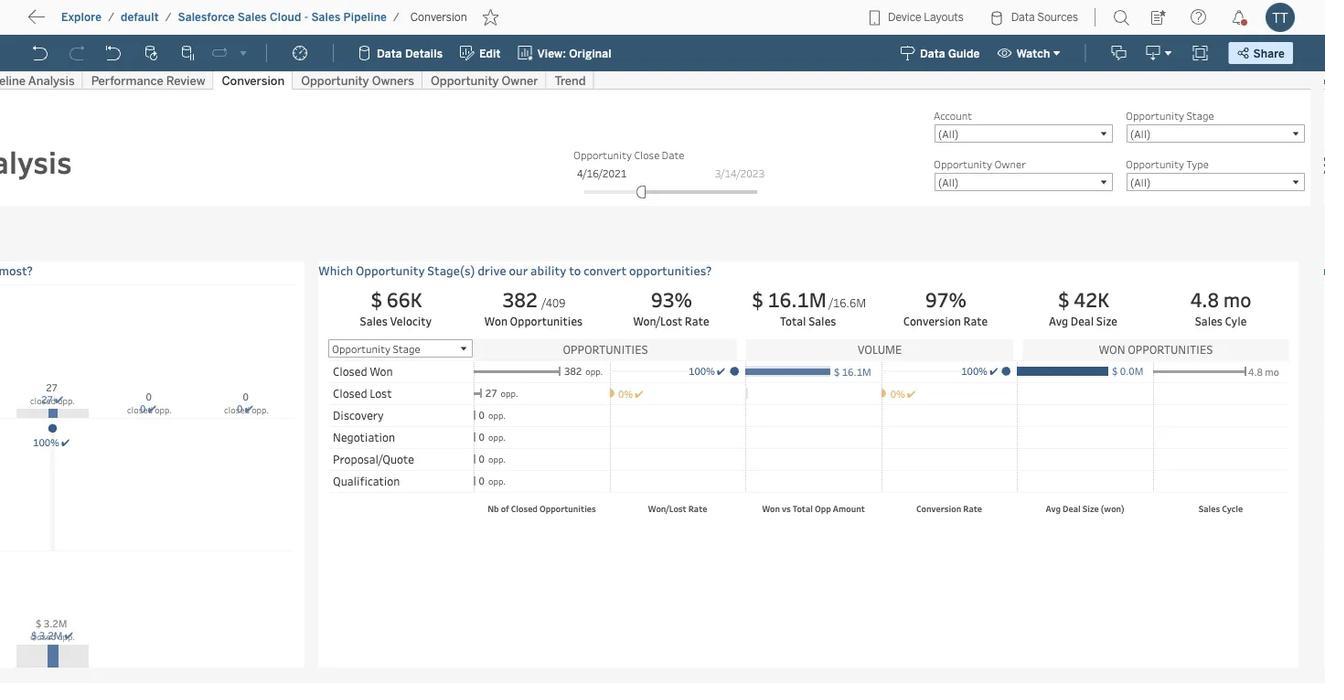 Task type: describe. For each thing, give the bounding box(es) containing it.
skip
[[48, 14, 79, 31]]

3 / from the left
[[393, 11, 400, 24]]

salesforce
[[178, 11, 235, 24]]

salesforce sales cloud - sales pipeline link
[[177, 10, 388, 25]]

-
[[304, 11, 308, 24]]

skip to content
[[48, 14, 157, 31]]



Task type: locate. For each thing, give the bounding box(es) containing it.
sales right -
[[311, 11, 341, 24]]

sales left cloud
[[238, 11, 267, 24]]

default
[[121, 11, 159, 24]]

1 horizontal spatial /
[[165, 11, 172, 24]]

cloud
[[270, 11, 301, 24]]

1 sales from the left
[[238, 11, 267, 24]]

0 horizontal spatial sales
[[238, 11, 267, 24]]

content
[[100, 14, 157, 31]]

1 horizontal spatial sales
[[311, 11, 341, 24]]

sales
[[238, 11, 267, 24], [311, 11, 341, 24]]

explore / default / salesforce sales cloud - sales pipeline /
[[61, 11, 400, 24]]

2 sales from the left
[[311, 11, 341, 24]]

explore link
[[60, 10, 103, 25]]

0 horizontal spatial /
[[108, 11, 114, 24]]

2 horizontal spatial /
[[393, 11, 400, 24]]

conversion element
[[405, 11, 473, 24]]

default link
[[120, 10, 160, 25]]

to
[[82, 14, 97, 31]]

/ right pipeline
[[393, 11, 400, 24]]

conversion
[[411, 11, 467, 24]]

explore
[[61, 11, 102, 24]]

/
[[108, 11, 114, 24], [165, 11, 172, 24], [393, 11, 400, 24]]

pipeline
[[344, 11, 387, 24]]

skip to content link
[[44, 10, 186, 35]]

2 / from the left
[[165, 11, 172, 24]]

1 / from the left
[[108, 11, 114, 24]]

/ right default
[[165, 11, 172, 24]]

/ right to
[[108, 11, 114, 24]]



Task type: vqa. For each thing, say whether or not it's contained in the screenshot.
Format
no



